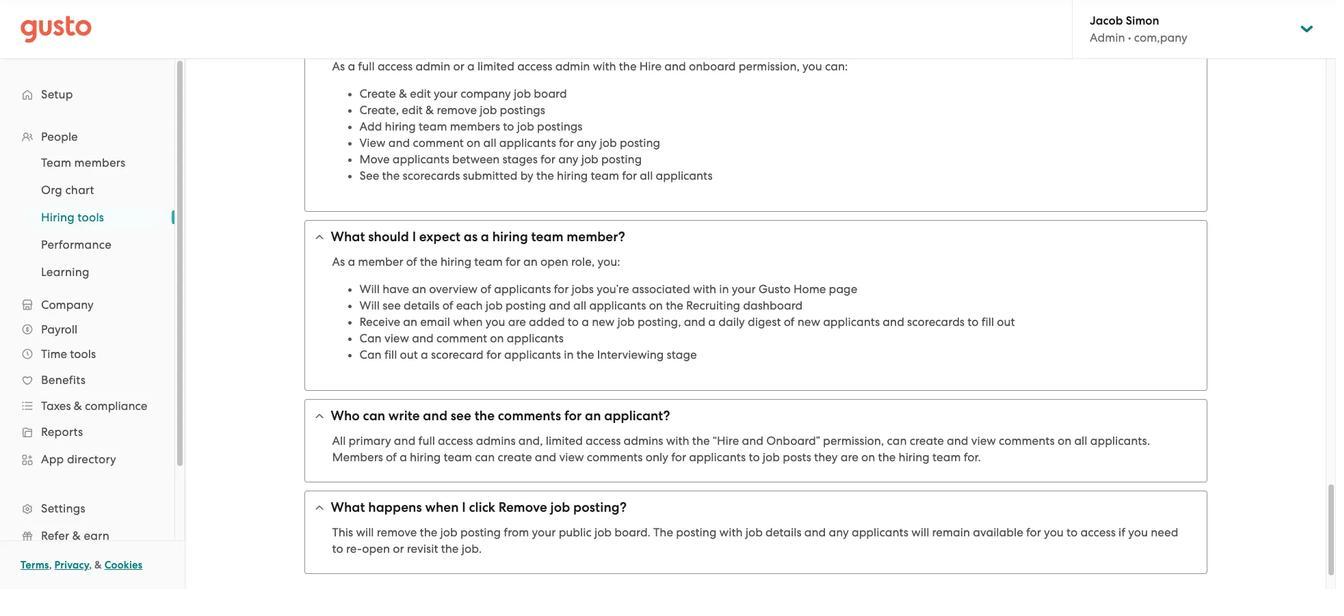 Task type: vqa. For each thing, say whether or not it's contained in the screenshot.
by
yes



Task type: locate. For each thing, give the bounding box(es) containing it.
what left should
[[331, 229, 365, 245]]

as
[[332, 60, 345, 73], [332, 255, 345, 269]]

full
[[358, 60, 375, 73], [418, 434, 435, 448]]

& right taxes
[[74, 400, 82, 413]]

tools for hiring tools
[[78, 211, 104, 224]]

new down "home"
[[798, 315, 820, 329]]

team left member?
[[531, 229, 563, 245]]

0 horizontal spatial scorecards
[[403, 169, 460, 183]]

1 vertical spatial your
[[732, 283, 756, 296]]

0 horizontal spatial new
[[592, 315, 615, 329]]

1 vertical spatial permission,
[[823, 434, 884, 448]]

, left privacy
[[49, 560, 52, 572]]

0 horizontal spatial create
[[498, 451, 532, 465]]

with inside will have an overview of applicants for jobs you're associated with in your gusto home page will see details of each job posting and all applicants on the recruiting dashboard receive an email when you are added to a new job posting, and a daily digest of new applicants and scorecards to fill out can view and comment on applicants can fill out a scorecard for applicants in the interviewing stage
[[693, 283, 716, 296]]

your inside will have an overview of applicants for jobs you're associated with in your gusto home page will see details of each job posting and all applicants on the recruiting dashboard receive an email when you are added to a new job posting, and a daily digest of new applicants and scorecards to fill out can view and comment on applicants can fill out a scorecard for applicants in the interviewing stage
[[732, 283, 756, 296]]

, down refer & earn link at the bottom of page
[[89, 560, 92, 572]]

and
[[664, 60, 686, 73], [388, 136, 410, 150], [549, 299, 571, 313], [684, 315, 705, 329], [883, 315, 904, 329], [412, 332, 434, 345], [423, 408, 447, 424], [394, 434, 416, 448], [742, 434, 763, 448], [947, 434, 968, 448], [535, 451, 556, 465], [804, 526, 826, 540]]

2 vertical spatial can
[[475, 451, 495, 465]]

2 vertical spatial comments
[[587, 451, 643, 465]]

1 horizontal spatial new
[[798, 315, 820, 329]]

permission, for onboard
[[739, 60, 800, 73]]

for inside this will remove the job posting from your public job board. the posting with job details and any applicants will remain available for you to access if you need to re-open or revisit the job.
[[1026, 526, 1041, 540]]

i right should
[[412, 229, 416, 245]]

your
[[434, 87, 458, 101], [732, 283, 756, 296], [532, 526, 556, 540]]

posting
[[620, 136, 660, 150], [601, 153, 642, 166], [506, 299, 546, 313], [460, 526, 501, 540], [676, 526, 717, 540]]

and inside dropdown button
[[423, 408, 447, 424]]

postings
[[500, 103, 545, 117], [537, 120, 583, 133]]

details inside this will remove the job posting from your public job board. the posting with job details and any applicants will remain available for you to access if you need to re-open or revisit the job.
[[766, 526, 802, 540]]

access
[[378, 60, 413, 73], [517, 60, 552, 73], [438, 434, 473, 448], [586, 434, 621, 448], [1081, 526, 1116, 540]]

2 will from the top
[[360, 299, 380, 313]]

1 vertical spatial limited
[[546, 434, 583, 448]]

are inside will have an overview of applicants for jobs you're associated with in your gusto home page will see details of each job posting and all applicants on the recruiting dashboard receive an email when you are added to a new job posting, and a daily digest of new applicants and scorecards to fill out can view and comment on applicants can fill out a scorecard for applicants in the interviewing stage
[[508, 315, 526, 329]]

or up the company
[[453, 60, 464, 73]]

job inside all primary and full access admins and, limited access admins with the "hire and onboard" permission, can create and view comments on all applicants. members of a hiring team can create and view comments only for applicants to job posts they are on the hiring team for.
[[763, 451, 780, 465]]

in down added
[[564, 348, 574, 362]]

company
[[41, 298, 94, 312]]

0 horizontal spatial your
[[434, 87, 458, 101]]

0 horizontal spatial comments
[[498, 408, 561, 424]]

board
[[534, 87, 567, 101]]

access left if
[[1081, 526, 1116, 540]]

0 horizontal spatial in
[[564, 348, 574, 362]]

2 can from the top
[[360, 348, 382, 362]]

list containing people
[[0, 125, 174, 590]]

1 vertical spatial any
[[558, 153, 578, 166]]

2 , from the left
[[89, 560, 92, 572]]

and,
[[518, 434, 543, 448]]

1 horizontal spatial scorecards
[[907, 315, 965, 329]]

1 admins from the left
[[476, 434, 516, 448]]

2 admins from the left
[[624, 434, 663, 448]]

terms link
[[21, 560, 49, 572]]

see
[[383, 299, 401, 313], [451, 408, 471, 424]]

0 vertical spatial any
[[577, 136, 597, 150]]

1 list from the top
[[0, 125, 174, 590]]

what for what should i expect as a hiring team member?
[[331, 229, 365, 245]]

details inside will have an overview of applicants for jobs you're associated with in your gusto home page will see details of each job posting and all applicants on the recruiting dashboard receive an email when you are added to a new job posting, and a daily digest of new applicants and scorecards to fill out can view and comment on applicants can fill out a scorecard for applicants in the interviewing stage
[[404, 299, 440, 313]]

& for earn
[[72, 530, 81, 543]]

edit right create,
[[402, 103, 423, 117]]

1 horizontal spatial comments
[[587, 451, 643, 465]]

0 horizontal spatial admin
[[416, 60, 450, 73]]

gusto navigation element
[[0, 59, 174, 590]]

an left applicant?
[[585, 408, 601, 424]]

1 horizontal spatial fill
[[981, 315, 994, 329]]

permission, right onboard
[[739, 60, 800, 73]]

2 list from the top
[[0, 149, 174, 286]]

to inside all primary and full access admins and, limited access admins with the "hire and onboard" permission, can create and view comments on all applicants. members of a hiring team can create and view comments only for applicants to job posts they are on the hiring team for.
[[749, 451, 760, 465]]

daily
[[719, 315, 745, 329]]

tools inside dropdown button
[[70, 348, 96, 361]]

and inside this will remove the job posting from your public job board. the posting with job details and any applicants will remain available for you to access if you need to re-open or revisit the job.
[[804, 526, 826, 540]]

job.
[[462, 543, 482, 556]]

1 as from the top
[[332, 60, 345, 73]]

2 horizontal spatial your
[[732, 283, 756, 296]]

1 vertical spatial tools
[[70, 348, 96, 361]]

you right if
[[1128, 526, 1148, 540]]

1 vertical spatial postings
[[537, 120, 583, 133]]

of down dashboard
[[784, 315, 795, 329]]

0 vertical spatial members
[[450, 120, 500, 133]]

0 horizontal spatial ,
[[49, 560, 52, 572]]

tools down payroll dropdown button
[[70, 348, 96, 361]]

when down each
[[453, 315, 483, 329]]

2 vertical spatial any
[[829, 526, 849, 540]]

you left added
[[486, 315, 505, 329]]

access down who can write and see the comments for an applicant?
[[438, 434, 473, 448]]

0 vertical spatial or
[[453, 60, 464, 73]]

team down what should i expect as a hiring team member?
[[474, 255, 503, 269]]

1 vertical spatial comment
[[436, 332, 487, 345]]

1 horizontal spatial are
[[841, 451, 859, 465]]

comment inside will have an overview of applicants for jobs you're associated with in your gusto home page will see details of each job posting and all applicants on the recruiting dashboard receive an email when you are added to a new job posting, and a daily digest of new applicants and scorecards to fill out can view and comment on applicants can fill out a scorecard for applicants in the interviewing stage
[[436, 332, 487, 345]]

1 horizontal spatial full
[[418, 434, 435, 448]]

all inside all primary and full access admins and, limited access admins with the "hire and onboard" permission, can create and view comments on all applicants. members of a hiring team can create and view comments only for applicants to job posts they are on the hiring team for.
[[1074, 434, 1087, 448]]

hiring right as
[[492, 229, 528, 245]]

posting inside will have an overview of applicants for jobs you're associated with in your gusto home page will see details of each job posting and all applicants on the recruiting dashboard receive an email when you are added to a new job posting, and a daily digest of new applicants and scorecards to fill out can view and comment on applicants can fill out a scorecard for applicants in the interviewing stage
[[506, 299, 546, 313]]

refer & earn
[[41, 530, 109, 543]]

1 can from the top
[[360, 332, 382, 345]]

onboard
[[689, 60, 736, 73]]

open inside this will remove the job posting from your public job board. the posting with job details and any applicants will remain available for you to access if you need to re-open or revisit the job.
[[362, 543, 390, 556]]

& left "earn"
[[72, 530, 81, 543]]

view inside will have an overview of applicants for jobs you're associated with in your gusto home page will see details of each job posting and all applicants on the recruiting dashboard receive an email when you are added to a new job posting, and a daily digest of new applicants and scorecards to fill out can view and comment on applicants can fill out a scorecard for applicants in the interviewing stage
[[384, 332, 409, 345]]

are right they
[[841, 451, 859, 465]]

will left the have
[[360, 283, 380, 296]]

0 horizontal spatial open
[[362, 543, 390, 556]]

0 horizontal spatial remove
[[377, 526, 417, 540]]

or left revisit
[[393, 543, 404, 556]]

0 vertical spatial tools
[[78, 211, 104, 224]]

as for as a full access admin or a limited access admin with the hire and onboard permission, you can:
[[332, 60, 345, 73]]

remove down happens
[[377, 526, 417, 540]]

0 vertical spatial create
[[910, 434, 944, 448]]

comment up between at the left
[[413, 136, 464, 150]]

your right from
[[532, 526, 556, 540]]

of
[[406, 255, 417, 269], [480, 283, 491, 296], [442, 299, 453, 313], [784, 315, 795, 329], [386, 451, 397, 465]]

1 vertical spatial scorecards
[[907, 315, 965, 329]]

of right member
[[406, 255, 417, 269]]

2 what from the top
[[331, 500, 365, 516]]

1 horizontal spatial view
[[559, 451, 584, 465]]

full up create
[[358, 60, 375, 73]]

they
[[814, 451, 838, 465]]

any
[[577, 136, 597, 150], [558, 153, 578, 166], [829, 526, 849, 540]]

will left remain
[[911, 526, 929, 540]]

2 as from the top
[[332, 255, 345, 269]]

admins down who can write and see the comments for an applicant?
[[476, 434, 516, 448]]

the left job.
[[441, 543, 459, 556]]

write
[[388, 408, 420, 424]]

to
[[503, 120, 514, 133], [568, 315, 579, 329], [968, 315, 979, 329], [749, 451, 760, 465], [1067, 526, 1078, 540], [332, 543, 343, 556]]

job inside dropdown button
[[550, 500, 570, 516]]

in
[[719, 283, 729, 296], [564, 348, 574, 362]]

details up email
[[404, 299, 440, 313]]

members up org chart link
[[74, 156, 125, 170]]

an
[[523, 255, 538, 269], [412, 283, 426, 296], [403, 315, 417, 329], [585, 408, 601, 424]]

open left role,
[[541, 255, 568, 269]]

0 horizontal spatial members
[[74, 156, 125, 170]]

all
[[332, 434, 346, 448]]

when left click
[[425, 500, 459, 516]]

0 horizontal spatial full
[[358, 60, 375, 73]]

0 vertical spatial when
[[453, 315, 483, 329]]

home image
[[21, 15, 92, 43]]

1 horizontal spatial will
[[911, 526, 929, 540]]

com,pany
[[1134, 31, 1187, 44]]

1 vertical spatial as
[[332, 255, 345, 269]]

permission, inside all primary and full access admins and, limited access admins with the "hire and onboard" permission, can create and view comments on all applicants. members of a hiring team can create and view comments only for applicants to job posts they are on the hiring team for.
[[823, 434, 884, 448]]

cookies button
[[105, 558, 143, 574]]

need
[[1151, 526, 1178, 540]]

1 vertical spatial remove
[[377, 526, 417, 540]]

2 vertical spatial your
[[532, 526, 556, 540]]

privacy link
[[54, 560, 89, 572]]

or
[[453, 60, 464, 73], [393, 543, 404, 556]]

full down write
[[418, 434, 435, 448]]

job
[[514, 87, 531, 101], [480, 103, 497, 117], [517, 120, 534, 133], [600, 136, 617, 150], [581, 153, 599, 166], [486, 299, 503, 313], [617, 315, 635, 329], [763, 451, 780, 465], [550, 500, 570, 516], [440, 526, 458, 540], [594, 526, 612, 540], [746, 526, 763, 540]]

of down the 'primary'
[[386, 451, 397, 465]]

jacob simon admin • com,pany
[[1090, 14, 1187, 44]]

will up re-
[[356, 526, 374, 540]]

in up 'recruiting'
[[719, 283, 729, 296]]

& for compliance
[[74, 400, 82, 413]]

0 horizontal spatial can
[[363, 408, 385, 424]]

edit
[[410, 87, 431, 101], [402, 103, 423, 117]]

0 vertical spatial see
[[383, 299, 401, 313]]

1 horizontal spatial admin
[[555, 60, 590, 73]]

1 horizontal spatial details
[[766, 526, 802, 540]]

with up only
[[666, 434, 689, 448]]

2 horizontal spatial comments
[[999, 434, 1055, 448]]

0 vertical spatial remove
[[437, 103, 477, 117]]

members inside "create & edit your company job board create, edit & remove job postings add hiring team members to job postings view and comment on all applicants for any job posting move applicants between stages for any job posting see the scorecards submitted by the hiring team for all applicants"
[[450, 120, 500, 133]]

any inside this will remove the job posting from your public job board. the posting with job details and any applicants will remain available for you to access if you need to re-open or revisit the job.
[[829, 526, 849, 540]]

jobs
[[572, 283, 594, 296]]

1 horizontal spatial admins
[[624, 434, 663, 448]]

0 vertical spatial are
[[508, 315, 526, 329]]

0 vertical spatial permission,
[[739, 60, 800, 73]]

settings link
[[14, 497, 161, 521]]

1 horizontal spatial limited
[[546, 434, 583, 448]]

i left click
[[462, 500, 466, 516]]

& inside refer & earn link
[[72, 530, 81, 543]]

performance
[[41, 238, 112, 252]]

1 vertical spatial out
[[400, 348, 418, 362]]

view up for. at the right of the page
[[971, 434, 996, 448]]

admins
[[476, 434, 516, 448], [624, 434, 663, 448]]

2 horizontal spatial can
[[887, 434, 907, 448]]

admin
[[416, 60, 450, 73], [555, 60, 590, 73]]

with inside this will remove the job posting from your public job board. the posting with job details and any applicants will remain available for you to access if you need to re-open or revisit the job.
[[719, 526, 743, 540]]

when inside will have an overview of applicants for jobs you're associated with in your gusto home page will see details of each job posting and all applicants on the recruiting dashboard receive an email when you are added to a new job posting, and a daily digest of new applicants and scorecards to fill out can view and comment on applicants can fill out a scorecard for applicants in the interviewing stage
[[453, 315, 483, 329]]

list containing team members
[[0, 149, 174, 286]]

0 horizontal spatial details
[[404, 299, 440, 313]]

limited up the company
[[477, 60, 514, 73]]

on
[[467, 136, 480, 150], [649, 299, 663, 313], [490, 332, 504, 345], [1058, 434, 1072, 448], [861, 451, 875, 465]]

0 vertical spatial scorecards
[[403, 169, 460, 183]]

with inside all primary and full access admins and, limited access admins with the "hire and onboard" permission, can create and view comments on all applicants. members of a hiring team can create and view comments only for applicants to job posts they are on the hiring team for.
[[666, 434, 689, 448]]

your left the company
[[434, 87, 458, 101]]

from
[[504, 526, 529, 540]]

for
[[559, 136, 574, 150], [541, 153, 556, 166], [622, 169, 637, 183], [506, 255, 521, 269], [554, 283, 569, 296], [486, 348, 501, 362], [564, 408, 582, 424], [671, 451, 686, 465], [1026, 526, 1041, 540]]

admins up only
[[624, 434, 663, 448]]

comment up scorecard
[[436, 332, 487, 345]]

with
[[593, 60, 616, 73], [693, 283, 716, 296], [666, 434, 689, 448], [719, 526, 743, 540]]

1 new from the left
[[592, 315, 615, 329]]

company button
[[14, 293, 161, 317]]

the right "by" on the top left of the page
[[536, 169, 554, 183]]

details down what happens when i click remove job posting? dropdown button
[[766, 526, 802, 540]]

remove down the company
[[437, 103, 477, 117]]

1 horizontal spatial remove
[[437, 103, 477, 117]]

0 horizontal spatial admins
[[476, 434, 516, 448]]

see down the have
[[383, 299, 401, 313]]

you
[[803, 60, 822, 73], [486, 315, 505, 329], [1044, 526, 1064, 540], [1128, 526, 1148, 540]]

with left hire
[[593, 60, 616, 73]]

permission, up they
[[823, 434, 884, 448]]

the right they
[[878, 451, 896, 465]]

2 new from the left
[[798, 315, 820, 329]]

access inside this will remove the job posting from your public job board. the posting with job details and any applicants will remain available for you to access if you need to re-open or revisit the job.
[[1081, 526, 1116, 540]]

team up what happens when i click remove job posting?
[[444, 451, 472, 465]]

posts
[[783, 451, 811, 465]]

your inside this will remove the job posting from your public job board. the posting with job details and any applicants will remain available for you to access if you need to re-open or revisit the job.
[[532, 526, 556, 540]]

see right write
[[451, 408, 471, 424]]

learning
[[41, 265, 89, 279]]

onboard"
[[766, 434, 820, 448]]

app directory
[[41, 453, 116, 467]]

1 vertical spatial will
[[360, 299, 380, 313]]

what up this
[[331, 500, 365, 516]]

1 horizontal spatial your
[[532, 526, 556, 540]]

org chart link
[[25, 178, 161, 203]]

view
[[384, 332, 409, 345], [971, 434, 996, 448], [559, 451, 584, 465]]

revisit
[[407, 543, 438, 556]]

2 horizontal spatial view
[[971, 434, 996, 448]]

payroll button
[[14, 317, 161, 342]]

2 admin from the left
[[555, 60, 590, 73]]

0 vertical spatial can
[[360, 332, 382, 345]]

hiring
[[385, 120, 416, 133], [557, 169, 588, 183], [492, 229, 528, 245], [441, 255, 471, 269], [410, 451, 441, 465], [899, 451, 930, 465]]

access up create
[[378, 60, 413, 73]]

setup link
[[14, 82, 161, 107]]

& right create
[[399, 87, 407, 101]]

stage
[[667, 348, 697, 362]]

1 vertical spatial i
[[462, 500, 466, 516]]

for inside all primary and full access admins and, limited access admins with the "hire and onboard" permission, can create and view comments on all applicants. members of a hiring team can create and view comments only for applicants to job posts they are on the hiring team for.
[[671, 451, 686, 465]]

0 vertical spatial open
[[541, 255, 568, 269]]

& inside taxes & compliance dropdown button
[[74, 400, 82, 413]]

list
[[0, 125, 174, 590], [0, 149, 174, 286]]

1 vertical spatial details
[[766, 526, 802, 540]]

submitted
[[463, 169, 518, 183]]

1 vertical spatial when
[[425, 500, 459, 516]]

the down scorecard
[[475, 408, 495, 424]]

with up 'recruiting'
[[693, 283, 716, 296]]

comments inside dropdown button
[[498, 408, 561, 424]]

you right available
[[1044, 526, 1064, 540]]

comment inside "create & edit your company job board create, edit & remove job postings add hiring team members to job postings view and comment on all applicants for any job posting move applicants between stages for any job posting see the scorecards submitted by the hiring team for all applicants"
[[413, 136, 464, 150]]

tools up performance link
[[78, 211, 104, 224]]

0 vertical spatial what
[[331, 229, 365, 245]]

new
[[592, 315, 615, 329], [798, 315, 820, 329]]

0 horizontal spatial will
[[356, 526, 374, 540]]

1 what from the top
[[331, 229, 365, 245]]

who can write and see the comments for an applicant?
[[331, 408, 670, 424]]

the up revisit
[[420, 526, 437, 540]]

1 horizontal spatial members
[[450, 120, 500, 133]]

1 vertical spatial comments
[[999, 434, 1055, 448]]

open down happens
[[362, 543, 390, 556]]

applicant?
[[604, 408, 670, 424]]

& left cookies
[[94, 560, 102, 572]]

0 vertical spatial comment
[[413, 136, 464, 150]]

0 horizontal spatial permission,
[[739, 60, 800, 73]]

role,
[[571, 255, 595, 269]]

a
[[348, 60, 355, 73], [467, 60, 475, 73], [481, 229, 489, 245], [348, 255, 355, 269], [582, 315, 589, 329], [708, 315, 716, 329], [421, 348, 428, 362], [400, 451, 407, 465]]

refer
[[41, 530, 69, 543]]

can inside dropdown button
[[363, 408, 385, 424]]

this will remove the job posting from your public job board. the posting with job details and any applicants will remain available for you to access if you need to re-open or revisit the job.
[[332, 526, 1178, 556]]

1 horizontal spatial can
[[475, 451, 495, 465]]

the left "hire
[[692, 434, 710, 448]]

1 horizontal spatial out
[[997, 315, 1015, 329]]

the left interviewing
[[577, 348, 594, 362]]

remove inside "create & edit your company job board create, edit & remove job postings add hiring team members to job postings view and comment on all applicants for any job posting move applicants between stages for any job posting see the scorecards submitted by the hiring team for all applicants"
[[437, 103, 477, 117]]

0 vertical spatial i
[[412, 229, 416, 245]]

create
[[910, 434, 944, 448], [498, 451, 532, 465]]

0 horizontal spatial see
[[383, 299, 401, 313]]

0 vertical spatial will
[[360, 283, 380, 296]]

for.
[[964, 451, 981, 465]]

1 horizontal spatial ,
[[89, 560, 92, 572]]

1 vertical spatial see
[[451, 408, 471, 424]]

your left 'gusto'
[[732, 283, 756, 296]]

limited right and,
[[546, 434, 583, 448]]

when
[[453, 315, 483, 329], [425, 500, 459, 516]]

the inside dropdown button
[[475, 408, 495, 424]]

with for admins
[[666, 434, 689, 448]]

the down expect
[[420, 255, 438, 269]]

with down what happens when i click remove job posting? dropdown button
[[719, 526, 743, 540]]

1 vertical spatial can
[[887, 434, 907, 448]]

what should i expect as a hiring team member?
[[331, 229, 625, 245]]

tools for time tools
[[70, 348, 96, 361]]

new down you're
[[592, 315, 615, 329]]

edit right create
[[410, 87, 431, 101]]

members up between at the left
[[450, 120, 500, 133]]

interviewing
[[597, 348, 664, 362]]

are left added
[[508, 315, 526, 329]]

0 vertical spatial edit
[[410, 87, 431, 101]]

hiring tools link
[[25, 205, 161, 230]]

view up posting?
[[559, 451, 584, 465]]

1 admin from the left
[[416, 60, 450, 73]]

taxes & compliance
[[41, 400, 147, 413]]

limited inside all primary and full access admins and, limited access admins with the "hire and onboard" permission, can create and view comments on all applicants. members of a hiring team can create and view comments only for applicants to job posts they are on the hiring team for.
[[546, 434, 583, 448]]

0 horizontal spatial limited
[[477, 60, 514, 73]]

1 vertical spatial full
[[418, 434, 435, 448]]

0 vertical spatial can
[[363, 408, 385, 424]]

0 vertical spatial as
[[332, 60, 345, 73]]

0 horizontal spatial view
[[384, 332, 409, 345]]

scorecards inside "create & edit your company job board create, edit & remove job postings add hiring team members to job postings view and comment on all applicants for any job posting move applicants between stages for any job posting see the scorecards submitted by the hiring team for all applicants"
[[403, 169, 460, 183]]

view down receive
[[384, 332, 409, 345]]

what
[[331, 229, 365, 245], [331, 500, 365, 516]]

0 vertical spatial your
[[434, 87, 458, 101]]

will up receive
[[360, 299, 380, 313]]

1 vertical spatial members
[[74, 156, 125, 170]]



Task type: describe. For each thing, give the bounding box(es) containing it.
create
[[360, 87, 396, 101]]

create & edit your company job board create, edit & remove job postings add hiring team members to job postings view and comment on all applicants for any job posting move applicants between stages for any job posting see the scorecards submitted by the hiring team for all applicants
[[360, 87, 713, 183]]

benefits
[[41, 374, 86, 387]]

hiring right "by" on the top left of the page
[[557, 169, 588, 183]]

the down associated
[[666, 299, 683, 313]]

will have an overview of applicants for jobs you're associated with in your gusto home page will see details of each job posting and all applicants on the recruiting dashboard receive an email when you are added to a new job posting, and a daily digest of new applicants and scorecards to fill out can view and comment on applicants can fill out a scorecard for applicants in the interviewing stage
[[360, 283, 1015, 362]]

team left for. at the right of the page
[[932, 451, 961, 465]]

app
[[41, 453, 64, 467]]

hiring down write
[[410, 451, 441, 465]]

of down overview
[[442, 299, 453, 313]]

permission, for onboard"
[[823, 434, 884, 448]]

members inside gusto navigation element
[[74, 156, 125, 170]]

see
[[360, 169, 379, 183]]

added
[[529, 315, 565, 329]]

directory
[[67, 453, 116, 467]]

1 vertical spatial edit
[[402, 103, 423, 117]]

"hire
[[713, 434, 739, 448]]

1 vertical spatial in
[[564, 348, 574, 362]]

team up member?
[[591, 169, 619, 183]]

as a member of the hiring team for an open role, you:
[[332, 255, 620, 269]]

an left email
[[403, 315, 417, 329]]

0 vertical spatial fill
[[981, 315, 994, 329]]

stages
[[503, 153, 538, 166]]

2 vertical spatial view
[[559, 451, 584, 465]]

performance link
[[25, 233, 161, 257]]

access down applicant?
[[586, 434, 621, 448]]

full inside all primary and full access admins and, limited access admins with the "hire and onboard" permission, can create and view comments on all applicants. members of a hiring team can create and view comments only for applicants to job posts they are on the hiring team for.
[[418, 434, 435, 448]]

hiring tools
[[41, 211, 104, 224]]

app directory link
[[14, 447, 161, 472]]

1 will from the top
[[360, 283, 380, 296]]

member
[[358, 255, 403, 269]]

0 vertical spatial postings
[[500, 103, 545, 117]]

1 vertical spatial create
[[498, 451, 532, 465]]

you're
[[597, 283, 629, 296]]

0 horizontal spatial fill
[[384, 348, 397, 362]]

access up board
[[517, 60, 552, 73]]

as a full access admin or a limited access admin with the hire and onboard permission, you can:
[[332, 60, 848, 73]]

of up each
[[480, 283, 491, 296]]

earn
[[84, 530, 109, 543]]

click
[[469, 500, 495, 516]]

the right 'see'
[[382, 169, 400, 183]]

learning link
[[25, 260, 161, 285]]

hiring down create,
[[385, 120, 416, 133]]

compliance
[[85, 400, 147, 413]]

& for edit
[[399, 87, 407, 101]]

org chart
[[41, 183, 94, 197]]

with for admin
[[593, 60, 616, 73]]

email
[[420, 315, 450, 329]]

of inside all primary and full access admins and, limited access admins with the "hire and onboard" permission, can create and view comments on all applicants. members of a hiring team can create and view comments only for applicants to job posts they are on the hiring team for.
[[386, 451, 397, 465]]

with for associated
[[693, 283, 716, 296]]

who
[[331, 408, 360, 424]]

when inside dropdown button
[[425, 500, 459, 516]]

as for as a member of the hiring team for an open role, you:
[[332, 255, 345, 269]]

remain
[[932, 526, 970, 540]]

settings
[[41, 502, 85, 516]]

team members
[[41, 156, 125, 170]]

1 horizontal spatial create
[[910, 434, 944, 448]]

jacob
[[1090, 14, 1123, 28]]

taxes
[[41, 400, 71, 413]]

page
[[829, 283, 857, 296]]

gusto
[[759, 283, 791, 296]]

team inside dropdown button
[[531, 229, 563, 245]]

hiring left for. at the right of the page
[[899, 451, 930, 465]]

remove inside this will remove the job posting from your public job board. the posting with job details and any applicants will remain available for you to access if you need to re-open or revisit the job.
[[377, 526, 417, 540]]

refer & earn link
[[14, 524, 161, 549]]

you inside will have an overview of applicants for jobs you're associated with in your gusto home page will see details of each job posting and all applicants on the recruiting dashboard receive an email when you are added to a new job posting, and a daily digest of new applicants and scorecards to fill out can view and comment on applicants can fill out a scorecard for applicants in the interviewing stage
[[486, 315, 505, 329]]

home
[[794, 283, 826, 296]]

scorecards inside will have an overview of applicants for jobs you're associated with in your gusto home page will see details of each job posting and all applicants on the recruiting dashboard receive an email when you are added to a new job posting, and a daily digest of new applicants and scorecards to fill out can view and comment on applicants can fill out a scorecard for applicants in the interviewing stage
[[907, 315, 965, 329]]

should
[[368, 229, 409, 245]]

reports link
[[14, 420, 161, 445]]

on inside "create & edit your company job board create, edit & remove job postings add hiring team members to job postings view and comment on all applicants for any job posting move applicants between stages for any job posting see the scorecards submitted by the hiring team for all applicants"
[[467, 136, 480, 150]]

an right the have
[[412, 283, 426, 296]]

see inside will have an overview of applicants for jobs you're associated with in your gusto home page will see details of each job posting and all applicants on the recruiting dashboard receive an email when you are added to a new job posting, and a daily digest of new applicants and scorecards to fill out can view and comment on applicants can fill out a scorecard for applicants in the interviewing stage
[[383, 299, 401, 313]]

what for what happens when i click remove job posting?
[[331, 500, 365, 516]]

company
[[461, 87, 511, 101]]

limited for and,
[[546, 434, 583, 448]]

all primary and full access admins and, limited access admins with the "hire and onboard" permission, can create and view comments on all applicants. members of a hiring team can create and view comments only for applicants to job posts they are on the hiring team for.
[[332, 434, 1150, 465]]

reports
[[41, 426, 83, 439]]

applicants inside this will remove the job posting from your public job board. the posting with job details and any applicants will remain available for you to access if you need to re-open or revisit the job.
[[852, 526, 908, 540]]

recruiting
[[686, 299, 740, 313]]

can:
[[825, 60, 848, 73]]

or inside this will remove the job posting from your public job board. the posting with job details and any applicants will remain available for you to access if you need to re-open or revisit the job.
[[393, 543, 404, 556]]

all inside will have an overview of applicants for jobs you're associated with in your gusto home page will see details of each job posting and all applicants on the recruiting dashboard receive an email when you are added to a new job posting, and a daily digest of new applicants and scorecards to fill out can view and comment on applicants can fill out a scorecard for applicants in the interviewing stage
[[573, 299, 586, 313]]

1 , from the left
[[49, 560, 52, 572]]

board.
[[615, 526, 651, 540]]

1 horizontal spatial open
[[541, 255, 568, 269]]

a inside what should i expect as a hiring team member? dropdown button
[[481, 229, 489, 245]]

to inside "create & edit your company job board create, edit & remove job postings add hiring team members to job postings view and comment on all applicants for any job posting move applicants between stages for any job posting see the scorecards submitted by the hiring team for all applicants"
[[503, 120, 514, 133]]

members
[[332, 451, 383, 465]]

hiring
[[41, 211, 75, 224]]

who can write and see the comments for an applicant? button
[[305, 400, 1206, 433]]

posting?
[[573, 500, 627, 516]]

posting,
[[638, 315, 681, 329]]

2 will from the left
[[911, 526, 929, 540]]

available
[[973, 526, 1023, 540]]

cookies
[[105, 560, 143, 572]]

see inside dropdown button
[[451, 408, 471, 424]]

benefits link
[[14, 368, 161, 393]]

your inside "create & edit your company job board create, edit & remove job postings add hiring team members to job postings view and comment on all applicants for any job posting move applicants between stages for any job posting see the scorecards submitted by the hiring team for all applicants"
[[434, 87, 458, 101]]

team right "add"
[[419, 120, 447, 133]]

for inside dropdown button
[[564, 408, 582, 424]]

•
[[1128, 31, 1131, 44]]

this
[[332, 526, 353, 540]]

1 horizontal spatial i
[[462, 500, 466, 516]]

people
[[41, 130, 78, 144]]

limited for a
[[477, 60, 514, 73]]

between
[[452, 153, 500, 166]]

1 horizontal spatial in
[[719, 283, 729, 296]]

view
[[360, 136, 386, 150]]

hiring inside dropdown button
[[492, 229, 528, 245]]

a inside all primary and full access admins and, limited access admins with the "hire and onboard" permission, can create and view comments on all applicants. members of a hiring team can create and view comments only for applicants to job posts they are on the hiring team for.
[[400, 451, 407, 465]]

1 horizontal spatial or
[[453, 60, 464, 73]]

0 horizontal spatial out
[[400, 348, 418, 362]]

only
[[646, 451, 668, 465]]

terms , privacy , & cookies
[[21, 560, 143, 572]]

an inside dropdown button
[[585, 408, 601, 424]]

applicants inside all primary and full access admins and, limited access admins with the "hire and onboard" permission, can create and view comments on all applicants. members of a hiring team can create and view comments only for applicants to job posts they are on the hiring team for.
[[689, 451, 746, 465]]

setup
[[41, 88, 73, 101]]

0 vertical spatial out
[[997, 315, 1015, 329]]

and inside "create & edit your company job board create, edit & remove job postings add hiring team members to job postings view and comment on all applicants for any job posting move applicants between stages for any job posting see the scorecards submitted by the hiring team for all applicants"
[[388, 136, 410, 150]]

& right create,
[[426, 103, 434, 117]]

expect
[[419, 229, 461, 245]]

what should i expect as a hiring team member? button
[[305, 221, 1206, 254]]

create,
[[360, 103, 399, 117]]

people button
[[14, 125, 161, 149]]

the left hire
[[619, 60, 637, 73]]

hiring up overview
[[441, 255, 471, 269]]

simon
[[1126, 14, 1159, 28]]

you left can:
[[803, 60, 822, 73]]

move
[[360, 153, 390, 166]]

re-
[[346, 543, 362, 556]]

team
[[41, 156, 71, 170]]

1 vertical spatial view
[[971, 434, 996, 448]]

what happens when i click remove job posting?
[[331, 500, 627, 516]]

team members link
[[25, 151, 161, 175]]

admin
[[1090, 31, 1125, 44]]

are inside all primary and full access admins and, limited access admins with the "hire and onboard" permission, can create and view comments on all applicants. members of a hiring team can create and view comments only for applicants to job posts they are on the hiring team for.
[[841, 451, 859, 465]]

member?
[[567, 229, 625, 245]]

remove
[[499, 500, 547, 516]]

1 will from the left
[[356, 526, 374, 540]]

privacy
[[54, 560, 89, 572]]

an left role,
[[523, 255, 538, 269]]

0 vertical spatial full
[[358, 60, 375, 73]]

time tools
[[41, 348, 96, 361]]

applicants.
[[1090, 434, 1150, 448]]

add
[[360, 120, 382, 133]]

dashboard
[[743, 299, 803, 313]]

time
[[41, 348, 67, 361]]

0 horizontal spatial i
[[412, 229, 416, 245]]

payroll
[[41, 323, 77, 337]]



